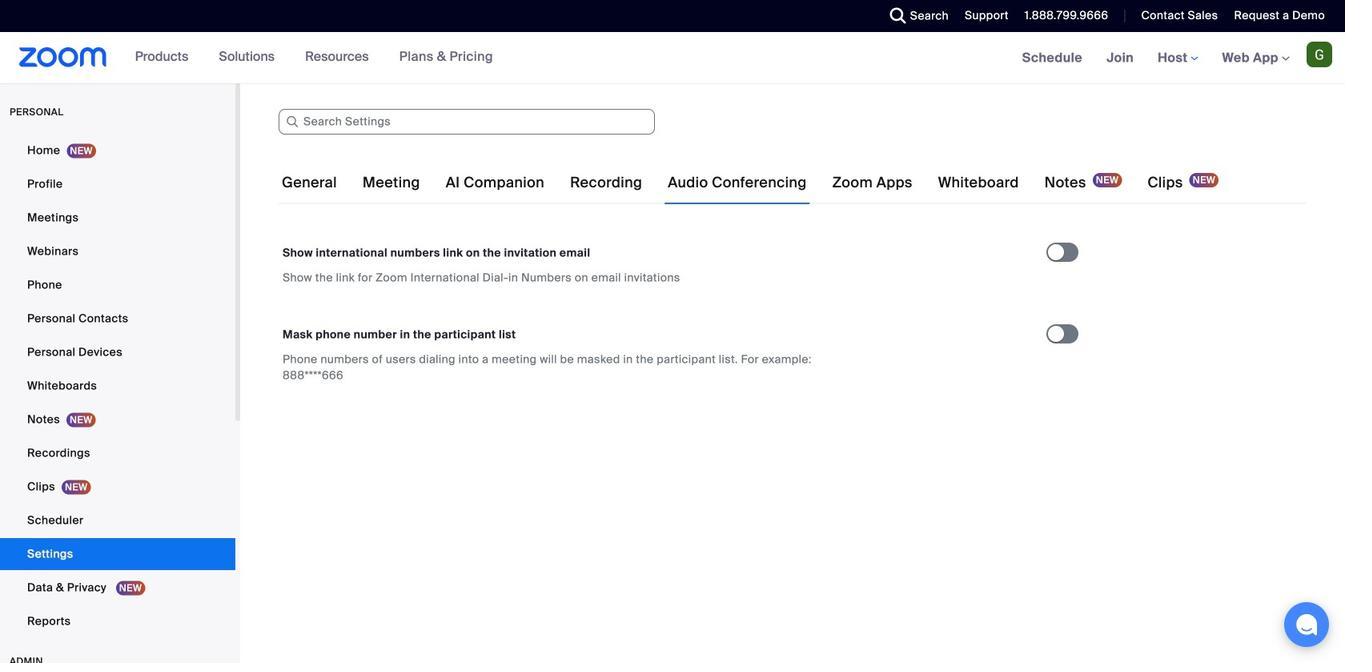 Task type: locate. For each thing, give the bounding box(es) containing it.
open chat image
[[1296, 613, 1318, 636]]

zoom logo image
[[19, 47, 107, 67]]

tabs of my account settings page tab list
[[279, 160, 1222, 205]]

banner
[[0, 32, 1345, 84]]

profile picture image
[[1307, 42, 1332, 67]]



Task type: describe. For each thing, give the bounding box(es) containing it.
meetings navigation
[[1010, 32, 1345, 84]]

personal menu menu
[[0, 135, 235, 639]]

product information navigation
[[123, 32, 505, 83]]

Search Settings text field
[[279, 109, 655, 135]]



Task type: vqa. For each thing, say whether or not it's contained in the screenshot.
product information NAVIGATION
yes



